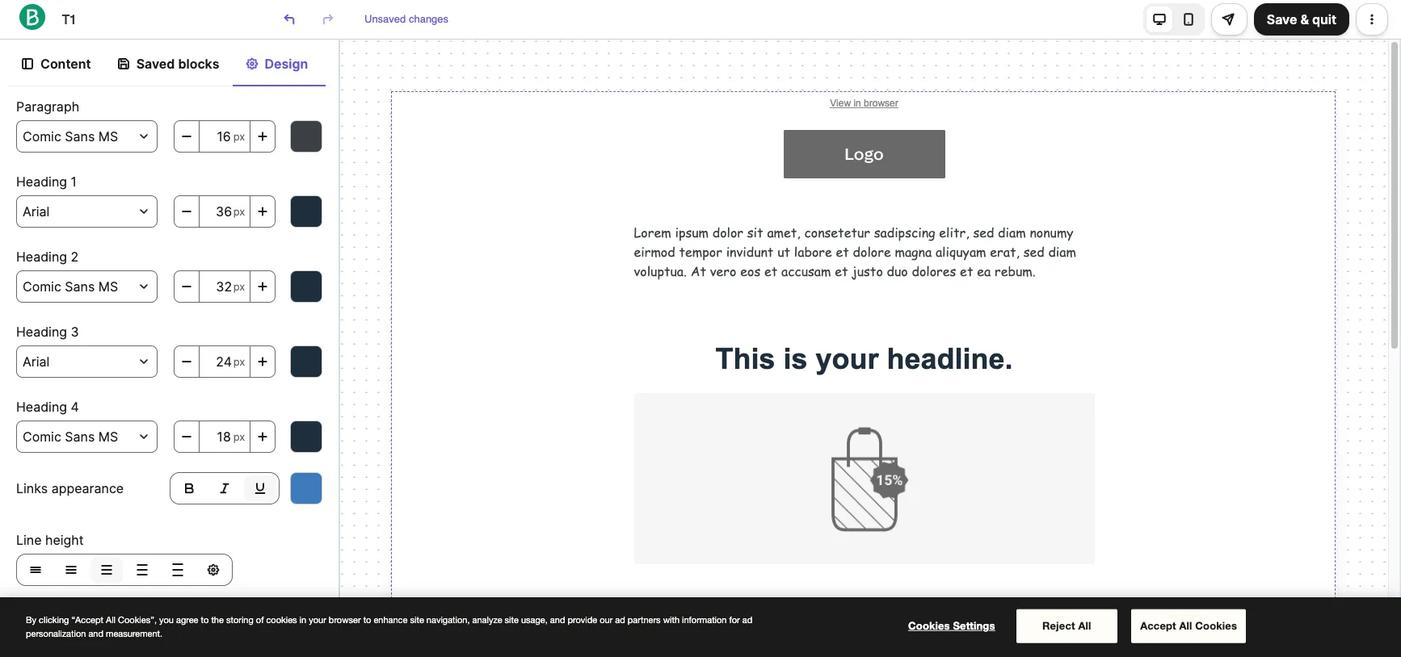 Task type: vqa. For each thing, say whether or not it's contained in the screenshot.


Task type: describe. For each thing, give the bounding box(es) containing it.
for
[[729, 616, 740, 625]]

px for 1
[[233, 205, 245, 218]]

content
[[40, 56, 91, 72]]

line height
[[16, 532, 84, 548]]

line
[[16, 532, 42, 548]]

cookies settings button
[[901, 611, 1002, 643]]

paragraph
[[16, 98, 79, 114]]

save & quit
[[1267, 11, 1336, 27]]

design link
[[232, 48, 325, 86]]

2 horizontal spatial to
[[363, 616, 371, 625]]

links appearance
[[16, 480, 124, 497]]

heading for heading 1
[[16, 173, 67, 190]]

ms for heading 4
[[98, 429, 118, 445]]

1 cookies from the left
[[908, 619, 950, 632]]

enhance
[[374, 616, 408, 625]]

saved blocks link
[[104, 48, 232, 85]]

navigation,
[[427, 616, 470, 625]]

3
[[71, 324, 79, 340]]

content link
[[8, 48, 104, 85]]

left to right
[[188, 607, 260, 623]]

4
[[71, 399, 79, 415]]

0 horizontal spatial to
[[201, 616, 209, 625]]

our
[[600, 616, 613, 625]]

links
[[16, 480, 48, 497]]

saved blocks
[[136, 56, 219, 72]]

comic for heading 2
[[23, 278, 61, 295]]

quit
[[1312, 11, 1336, 27]]

1 button image from the left
[[283, 11, 296, 24]]

by clicking "accept all cookies", you agree to the storing of cookies in your browser to enhance site navigation, analyze site usage, and provide our ad partners with information for ad personalization and measurement.
[[26, 616, 752, 639]]

cookies
[[266, 616, 297, 625]]

changes
[[409, 13, 448, 25]]

1 site from the left
[[410, 616, 424, 625]]

writing direction
[[16, 607, 116, 623]]

accept
[[1140, 619, 1176, 632]]

of
[[256, 616, 264, 625]]

0 number field for 2
[[198, 270, 250, 303]]

heading 2
[[16, 249, 79, 265]]

heading 4
[[16, 399, 79, 415]]

your
[[309, 616, 326, 625]]

button image
[[1225, 11, 1238, 24]]

right
[[232, 607, 260, 623]]

heading for heading 4
[[16, 399, 67, 415]]

reject all
[[1042, 619, 1091, 632]]

direction
[[63, 607, 116, 623]]

usage,
[[521, 616, 548, 625]]

heading for heading 2
[[16, 249, 67, 265]]

unsaved
[[364, 13, 406, 25]]

&
[[1300, 11, 1309, 27]]

you
[[159, 616, 174, 625]]

t1
[[62, 11, 77, 27]]

information
[[682, 616, 727, 625]]

cookies settings
[[908, 619, 995, 632]]

with
[[663, 616, 680, 625]]



Task type: locate. For each thing, give the bounding box(es) containing it.
0 horizontal spatial site
[[410, 616, 424, 625]]

left
[[188, 607, 212, 623]]

ad right our
[[615, 616, 625, 625]]

sans down paragraph
[[65, 128, 95, 144]]

site right "enhance"
[[410, 616, 424, 625]]

site
[[410, 616, 424, 625], [505, 616, 519, 625]]

2 vertical spatial comic
[[23, 429, 61, 445]]

all for accept all cookies
[[1179, 619, 1192, 632]]

partners
[[628, 616, 661, 625]]

no color image
[[117, 56, 130, 70], [180, 128, 193, 143], [256, 128, 269, 143], [180, 203, 193, 218], [256, 203, 269, 218], [180, 278, 193, 293], [180, 354, 193, 368], [256, 354, 269, 368], [180, 429, 193, 443], [256, 429, 269, 443], [182, 480, 195, 493], [218, 480, 231, 493], [253, 480, 266, 493], [29, 562, 42, 575], [65, 562, 78, 575], [207, 562, 220, 575]]

reject
[[1042, 619, 1075, 632]]

comic down heading 4
[[23, 429, 61, 445]]

comic down heading 2
[[23, 278, 61, 295]]

saved
[[136, 56, 175, 72]]

sans for paragraph
[[65, 128, 95, 144]]

heading 3
[[16, 324, 79, 340]]

personalization
[[26, 629, 86, 639]]

agree
[[176, 616, 198, 625]]

2 sans from the top
[[65, 278, 95, 295]]

3 comic sans ms from the top
[[23, 429, 118, 445]]

no color image inside content link
[[21, 56, 34, 70]]

all right "accept
[[106, 616, 116, 625]]

1
[[71, 173, 77, 190]]

save
[[1267, 11, 1297, 27]]

settings
[[953, 619, 995, 632]]

3 px from the top
[[233, 280, 245, 293]]

unsaved changes
[[364, 13, 448, 25]]

1 horizontal spatial and
[[550, 616, 565, 625]]

arial down heading 3
[[23, 354, 50, 370]]

all right reject
[[1078, 619, 1091, 632]]

unsaved changes link
[[364, 13, 448, 26]]

ms for paragraph
[[98, 128, 118, 144]]

ad right for at right bottom
[[742, 616, 752, 625]]

tablet image
[[1182, 11, 1195, 24]]

button image
[[283, 11, 296, 24], [322, 11, 335, 24], [1370, 11, 1382, 24]]

2 ms from the top
[[98, 278, 118, 295]]

1 sans from the top
[[65, 128, 95, 144]]

1 vertical spatial and
[[88, 629, 103, 639]]

2 site from the left
[[505, 616, 519, 625]]

comic
[[23, 128, 61, 144], [23, 278, 61, 295], [23, 429, 61, 445]]

comic for paragraph
[[23, 128, 61, 144]]

arial for heading 3
[[23, 354, 50, 370]]

0 number field
[[198, 120, 250, 152], [198, 195, 250, 228], [198, 270, 250, 303], [198, 345, 250, 378], [198, 421, 250, 453]]

1 comic from the top
[[23, 128, 61, 144]]

0 vertical spatial and
[[550, 616, 565, 625]]

0 horizontal spatial all
[[106, 616, 116, 625]]

1 vertical spatial comic
[[23, 278, 61, 295]]

px for 4
[[233, 430, 245, 443]]

heading left 1
[[16, 173, 67, 190]]

to right left
[[216, 607, 228, 623]]

site left usage,
[[505, 616, 519, 625]]

and down "accept
[[88, 629, 103, 639]]

3 sans from the top
[[65, 429, 95, 445]]

1 horizontal spatial all
[[1078, 619, 1091, 632]]

no color image
[[21, 56, 34, 70], [245, 56, 258, 70], [256, 278, 269, 293], [100, 562, 113, 575], [136, 562, 149, 575], [171, 562, 184, 575]]

heading 1
[[16, 173, 77, 190]]

save & quit button
[[1254, 3, 1349, 36]]

5 px from the top
[[233, 430, 245, 443]]

2 cookies from the left
[[1195, 619, 1237, 632]]

provide
[[568, 616, 597, 625]]

heading
[[16, 173, 67, 190], [16, 249, 67, 265], [16, 324, 67, 340], [16, 399, 67, 415]]

1 horizontal spatial cookies
[[1195, 619, 1237, 632]]

1 comic sans ms from the top
[[23, 128, 118, 144]]

sans down 2 in the left top of the page
[[65, 278, 95, 295]]

writing
[[16, 607, 59, 623]]

5 0 number field from the top
[[198, 421, 250, 453]]

1 heading from the top
[[16, 173, 67, 190]]

4 px from the top
[[233, 355, 245, 368]]

ms for heading 2
[[98, 278, 118, 295]]

sans for heading 2
[[65, 278, 95, 295]]

all right accept
[[1179, 619, 1192, 632]]

1 vertical spatial comic sans ms
[[23, 278, 118, 295]]

1 0 number field from the top
[[198, 120, 250, 152]]

0 vertical spatial arial
[[23, 203, 50, 219]]

1 horizontal spatial button image
[[322, 11, 335, 24]]

arial down heading 1 at the top left of the page
[[23, 203, 50, 219]]

0 horizontal spatial button image
[[283, 11, 296, 24]]

0 vertical spatial comic
[[23, 128, 61, 144]]

all inside by clicking "accept all cookies", you agree to the storing of cookies in your browser to enhance site navigation, analyze site usage, and provide our ad partners with information for ad personalization and measurement.
[[106, 616, 116, 625]]

measurement.
[[106, 629, 163, 639]]

button image up design at top
[[283, 11, 296, 24]]

px for 3
[[233, 355, 245, 368]]

"accept
[[71, 616, 103, 625]]

reject all button
[[1016, 610, 1117, 643]]

heading for heading 3
[[16, 324, 67, 340]]

height
[[45, 532, 84, 548]]

appearance
[[51, 480, 124, 497]]

2 comic from the top
[[23, 278, 61, 295]]

desktop image
[[1153, 11, 1166, 24]]

cookies
[[908, 619, 950, 632], [1195, 619, 1237, 632]]

1 horizontal spatial site
[[505, 616, 519, 625]]

the
[[211, 616, 224, 625]]

ad
[[615, 616, 625, 625], [742, 616, 752, 625]]

comic for heading 4
[[23, 429, 61, 445]]

1 vertical spatial ms
[[98, 278, 118, 295]]

comic down paragraph
[[23, 128, 61, 144]]

3 button image from the left
[[1370, 11, 1382, 24]]

logo image
[[19, 4, 45, 30]]

0 number field for 4
[[198, 421, 250, 453]]

2 px from the top
[[233, 205, 245, 218]]

comic sans ms for heading 2
[[23, 278, 118, 295]]

4 0 number field from the top
[[198, 345, 250, 378]]

sans down 4
[[65, 429, 95, 445]]

browser
[[329, 616, 361, 625]]

comic sans ms
[[23, 128, 118, 144], [23, 278, 118, 295], [23, 429, 118, 445]]

heading left 4
[[16, 399, 67, 415]]

no color image inside design link
[[245, 56, 258, 70]]

1 arial from the top
[[23, 203, 50, 219]]

clicking
[[39, 616, 69, 625]]

analyze
[[472, 616, 502, 625]]

sans
[[65, 128, 95, 144], [65, 278, 95, 295], [65, 429, 95, 445]]

0 number field for 3
[[198, 345, 250, 378]]

blocks
[[178, 56, 219, 72]]

0 horizontal spatial and
[[88, 629, 103, 639]]

2 arial from the top
[[23, 354, 50, 370]]

2
[[71, 249, 79, 265]]

3 comic from the top
[[23, 429, 61, 445]]

2 comic sans ms from the top
[[23, 278, 118, 295]]

0 vertical spatial ms
[[98, 128, 118, 144]]

comic sans ms for paragraph
[[23, 128, 118, 144]]

2 0 number field from the top
[[198, 195, 250, 228]]

px
[[233, 130, 245, 143], [233, 205, 245, 218], [233, 280, 245, 293], [233, 355, 245, 368], [233, 430, 245, 443]]

accept all cookies
[[1140, 619, 1237, 632]]

no color image inside saved blocks link
[[117, 56, 130, 70]]

2 horizontal spatial all
[[1179, 619, 1192, 632]]

0 vertical spatial sans
[[65, 128, 95, 144]]

comic sans ms for heading 4
[[23, 429, 118, 445]]

arial
[[23, 203, 50, 219], [23, 354, 50, 370]]

4 heading from the top
[[16, 399, 67, 415]]

comic sans ms down 4
[[23, 429, 118, 445]]

1 horizontal spatial to
[[216, 607, 228, 623]]

all for reject all
[[1078, 619, 1091, 632]]

comic sans ms down paragraph
[[23, 128, 118, 144]]

heading left 2 in the left top of the page
[[16, 249, 67, 265]]

all inside 'button'
[[1078, 619, 1091, 632]]

by
[[26, 616, 36, 625]]

1 vertical spatial arial
[[23, 354, 50, 370]]

accept all cookies button
[[1131, 610, 1246, 643]]

to left the
[[201, 616, 209, 625]]

ms
[[98, 128, 118, 144], [98, 278, 118, 295], [98, 429, 118, 445]]

2 vertical spatial sans
[[65, 429, 95, 445]]

1 ms from the top
[[98, 128, 118, 144]]

to right 'browser'
[[363, 616, 371, 625]]

2 heading from the top
[[16, 249, 67, 265]]

and
[[550, 616, 565, 625], [88, 629, 103, 639]]

0 number field for 1
[[198, 195, 250, 228]]

0 horizontal spatial cookies
[[908, 619, 950, 632]]

0 vertical spatial comic sans ms
[[23, 128, 118, 144]]

all inside button
[[1179, 619, 1192, 632]]

all
[[106, 616, 116, 625], [1078, 619, 1091, 632], [1179, 619, 1192, 632]]

3 heading from the top
[[16, 324, 67, 340]]

storing
[[226, 616, 254, 625]]

cookies right accept
[[1195, 619, 1237, 632]]

px for 2
[[233, 280, 245, 293]]

1 px from the top
[[233, 130, 245, 143]]

cookies",
[[118, 616, 157, 625]]

2 vertical spatial comic sans ms
[[23, 429, 118, 445]]

arial for heading 1
[[23, 203, 50, 219]]

heading left 3
[[16, 324, 67, 340]]

to
[[216, 607, 228, 623], [201, 616, 209, 625], [363, 616, 371, 625]]

3 ms from the top
[[98, 429, 118, 445]]

button image left unsaved
[[322, 11, 335, 24]]

2 ad from the left
[[742, 616, 752, 625]]

1 ad from the left
[[615, 616, 625, 625]]

0 horizontal spatial ad
[[615, 616, 625, 625]]

design
[[265, 56, 308, 72]]

1 vertical spatial sans
[[65, 278, 95, 295]]

2 horizontal spatial button image
[[1370, 11, 1382, 24]]

comic sans ms down 2 in the left top of the page
[[23, 278, 118, 295]]

and right usage,
[[550, 616, 565, 625]]

3 0 number field from the top
[[198, 270, 250, 303]]

cookies left settings
[[908, 619, 950, 632]]

1 horizontal spatial ad
[[742, 616, 752, 625]]

sans for heading 4
[[65, 429, 95, 445]]

button image right quit
[[1370, 11, 1382, 24]]

in
[[299, 616, 306, 625]]

2 button image from the left
[[322, 11, 335, 24]]

2 vertical spatial ms
[[98, 429, 118, 445]]



